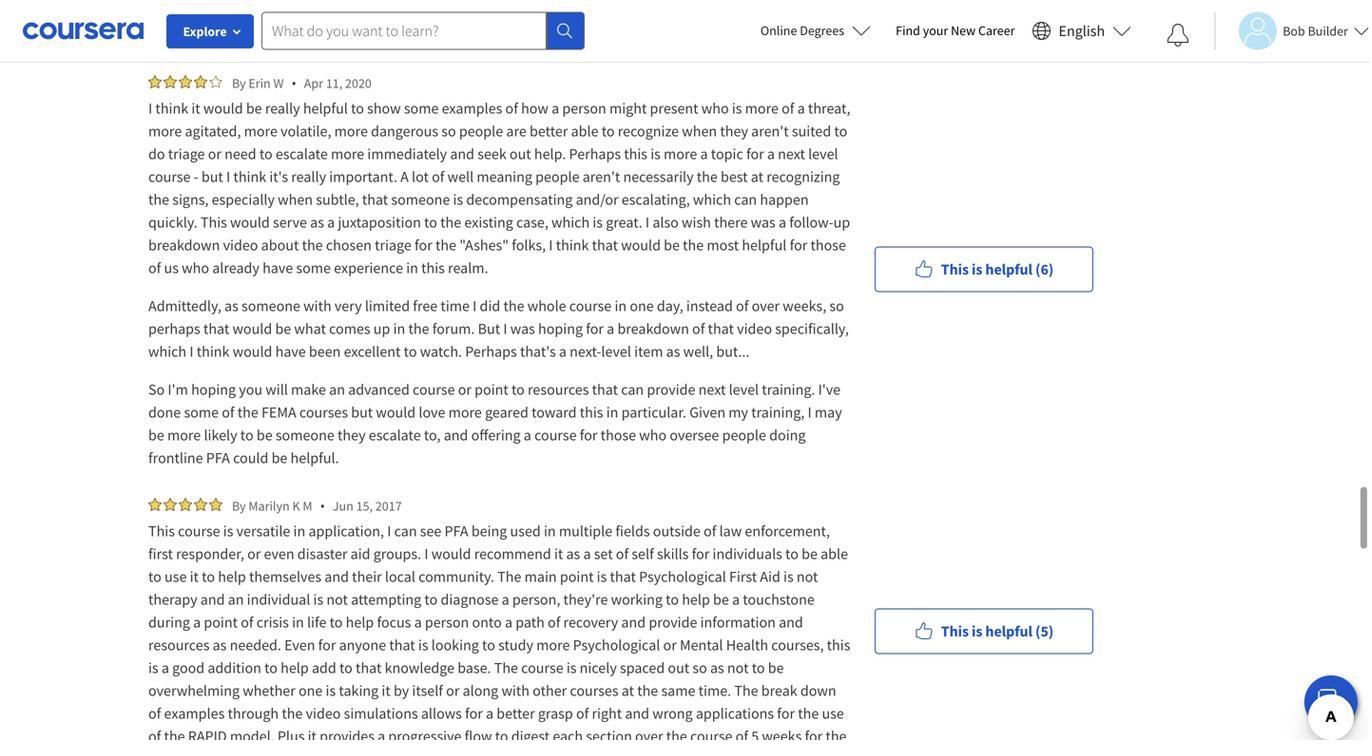 Task type: locate. For each thing, give the bounding box(es) containing it.
would inside this course is versatile in application, i can see pfa being used in multiple fields outside of law enforcement, first responder, or even disaster aid groups. i would recommend it as a set of self skills for individuals to be able to use it to help themselves and their local community. the main point is that psychological first aid is not therapy and an individual is not attempting to diagnose a person, they're working to help be a touchstone during a point of crisis in life to help focus a person onto a path of recovery and provide information and resources as needed. even for anyone that is looking to study more psychological or mental health courses, this is a good addition to help add to that knowledge base. the course is nicely spaced out so as not to be overwhelming whether one is taking it by itself or along with other courses at the same time. the break down of examples through the video simulations allows for a better grasp of right and wrong applications for the use of the rapid model. plus it provides a progressive flow to digest each section over the course of 5 week
[[431, 545, 471, 564]]

pfa inside this course is versatile in application, i can see pfa being used in multiple fields outside of law enforcement, first responder, or even disaster aid groups. i would recommend it as a set of self skills for individuals to be able to use it to help themselves and their local community. the main point is that psychological first aid is not therapy and an individual is not attempting to diagnose a person, they're working to help be a touchstone during a point of crisis in life to help focus a person onto a path of recovery and provide information and resources as needed. even for anyone that is looking to study more psychological or mental health courses, this is a good addition to help add to that knowledge base. the course is nicely spaced out so as not to be overwhelming whether one is taking it by itself or along with other courses at the same time. the break down of examples through the video simulations allows for a better grasp of right and wrong applications for the use of the rapid model. plus it provides a progressive flow to digest each section over the course of 5 week
[[445, 522, 468, 541]]

1 vertical spatial those
[[601, 426, 636, 445]]

1 horizontal spatial but
[[351, 403, 373, 422]]

2 vertical spatial video
[[306, 705, 341, 724]]

0 horizontal spatial out
[[510, 145, 531, 164]]

excellent
[[344, 342, 401, 361]]

0 horizontal spatial triage
[[168, 145, 205, 164]]

1 vertical spatial use
[[822, 705, 844, 724]]

enforcement,
[[745, 522, 830, 541]]

by inside by marilyn k m • jun 15, 2017
[[232, 498, 246, 515]]

0 vertical spatial next
[[778, 145, 805, 164]]

level inside so i'm hoping you will make an advanced course or point to resources that can provide next level training. i've done some of the fema courses but would love more geared toward this in particular. given my training, i may be more likely to be someone they escalate to, and offering a course for those who oversee people doing frontline pfa could be helpful.
[[729, 380, 759, 399]]

2 vertical spatial level
[[729, 380, 759, 399]]

i left also
[[646, 213, 650, 232]]

better inside this course is versatile in application, i can see pfa being used in multiple fields outside of law enforcement, first responder, or even disaster aid groups. i would recommend it as a set of self skills for individuals to be able to use it to help themselves and their local community. the main point is that psychological first aid is not therapy and an individual is not attempting to diagnose a person, they're working to help be a touchstone during a point of crisis in life to help focus a person onto a path of recovery and provide information and resources as needed. even for anyone that is looking to study more psychological or mental health courses, this is a good addition to help add to that knowledge base. the course is nicely spaced out so as not to be overwhelming whether one is taking it by itself or along with other courses at the same time. the break down of examples through the video simulations allows for a better grasp of right and wrong applications for the use of the rapid model. plus it provides a progressive flow to digest each section over the course of 5 week
[[497, 705, 535, 724]]

1 vertical spatial who
[[182, 259, 209, 278]]

of left 'rapid'
[[148, 727, 161, 741]]

someone inside so i'm hoping you will make an advanced course or point to resources that can provide next level training. i've done some of the fema courses but would love more geared toward this in particular. given my training, i may be more likely to be someone they escalate to, and offering a course for those who oversee people doing frontline pfa could be helpful.
[[276, 426, 335, 445]]

disaster
[[297, 545, 348, 564]]

think inside admittedly, as someone with very limited free time i did the whole course in one day, instead of over weeks, so perhaps that would be what comes up in the forum. but i was hoping for a breakdown of that video specifically, which i think would have been excellent to watch. perhaps that's a next-level item as well, but...
[[197, 342, 230, 361]]

able down enforcement,
[[821, 545, 848, 564]]

of
[[505, 99, 518, 118], [782, 99, 795, 118], [432, 167, 445, 186], [148, 259, 161, 278], [736, 297, 749, 316], [692, 320, 705, 339], [222, 403, 234, 422], [704, 522, 716, 541], [616, 545, 629, 564], [241, 613, 253, 632], [548, 613, 560, 632], [148, 705, 161, 724], [576, 705, 589, 724], [148, 727, 161, 741], [736, 727, 748, 741]]

that's
[[520, 342, 556, 361]]

0 horizontal spatial breakdown
[[148, 236, 220, 255]]

in right used
[[544, 522, 556, 541]]

1 horizontal spatial some
[[296, 259, 331, 278]]

the
[[697, 167, 718, 186], [148, 190, 169, 209], [440, 213, 461, 232], [302, 236, 323, 255], [435, 236, 456, 255], [683, 236, 704, 255], [503, 297, 524, 316], [408, 320, 429, 339], [238, 403, 258, 422], [637, 682, 658, 701], [282, 705, 303, 724], [798, 705, 819, 724], [164, 727, 185, 741], [666, 727, 687, 741]]

can inside i think it would be really helpful to show some examples of how a person might present who is more of a threat, more agitated, more volatile, more dangerous so people are better able to recognize when they aren't suited to do triage or need to escalate more immediately and seek out help. perhaps this is more a topic for a next level course - but i think it's really important. a lot of well meaning people aren't necessarily the best at recognizing the signs, especially when subtle, that someone is decompensating and/or escalating, which can happen quickly. this would serve as a juxtaposition to the existing case, which is great. i also wish there was a follow-up breakdown video about the chosen triage for the "ashes" folks, i think that would be the most helpful for those of us who already have some experience in this realm.
[[734, 190, 757, 209]]

person inside i think it would be really helpful to show some examples of how a person might present who is more of a threat, more agitated, more volatile, more dangerous so people are better able to recognize when they aren't suited to do triage or need to escalate more immediately and seek out help. perhaps this is more a topic for a next level course - but i think it's really important. a lot of well meaning people aren't necessarily the best at recognizing the signs, especially when subtle, that someone is decompensating and/or escalating, which can happen quickly. this would serve as a juxtaposition to the existing case, which is great. i also wish there was a follow-up breakdown video about the chosen triage for the "ashes" folks, i think that would be the most helpful for those of us who already have some experience in this realm.
[[562, 99, 607, 118]]

this inside so i'm hoping you will make an advanced course or point to resources that can provide next level training. i've done some of the fema courses but would love more geared toward this in particular. given my training, i may be more likely to be someone they escalate to, and offering a course for those who oversee people doing frontline pfa could be helpful.
[[580, 403, 603, 422]]

aid
[[351, 545, 370, 564]]

apr
[[304, 75, 323, 92]]

breakdown inside i think it would be really helpful to show some examples of how a person might present who is more of a threat, more agitated, more volatile, more dangerous so people are better able to recognize when they aren't suited to do triage or need to escalate more immediately and seek out help. perhaps this is more a topic for a next level course - but i think it's really important. a lot of well meaning people aren't necessarily the best at recognizing the signs, especially when subtle, that someone is decompensating and/or escalating, which can happen quickly. this would serve as a juxtaposition to the existing case, which is great. i also wish there was a follow-up breakdown video about the chosen triage for the "ashes" folks, i think that would be the most helpful for those of us who already have some experience in this realm.
[[148, 236, 220, 255]]

perhaps down but
[[465, 342, 517, 361]]

1 vertical spatial out
[[668, 659, 690, 678]]

0 vertical spatial so
[[441, 122, 456, 141]]

to up geared
[[512, 380, 525, 399]]

those inside so i'm hoping you will make an advanced course or point to resources that can provide next level training. i've done some of the fema courses but would love more geared toward this in particular. given my training, i may be more likely to be someone they escalate to, and offering a course for those who oversee people doing frontline pfa could be helpful.
[[601, 426, 636, 445]]

1 vertical spatial up
[[374, 320, 390, 339]]

along
[[463, 682, 499, 701]]

1 vertical spatial examples
[[164, 705, 225, 724]]

the left existing
[[440, 213, 461, 232]]

main
[[525, 568, 557, 587]]

whole
[[528, 297, 566, 316]]

0 vertical spatial was
[[751, 213, 776, 232]]

filled star image
[[179, 75, 192, 88], [194, 75, 207, 88], [164, 498, 177, 512], [179, 498, 192, 512]]

which down perhaps
[[148, 342, 187, 361]]

someone up the helpful.
[[276, 426, 335, 445]]

instead
[[687, 297, 733, 316]]

that inside so i'm hoping you will make an advanced course or point to resources that can provide next level training. i've done some of the fema courses but would love more geared toward this in particular. given my training, i may be more likely to be someone they escalate to, and offering a course for those who oversee people doing frontline pfa could be helpful.
[[592, 380, 618, 399]]

1 horizontal spatial up
[[834, 213, 850, 232]]

(5)
[[1036, 622, 1054, 641]]

0 horizontal spatial over
[[635, 727, 663, 741]]

1 horizontal spatial examples
[[442, 99, 502, 118]]

0 horizontal spatial not
[[327, 591, 348, 610]]

find your new career
[[896, 22, 1015, 39]]

helpful left (6)
[[986, 260, 1033, 279]]

marilyn
[[249, 498, 290, 515]]

1 vertical spatial •
[[320, 497, 325, 515]]

help up anyone
[[346, 613, 374, 632]]

more right the love
[[448, 403, 482, 422]]

those
[[811, 236, 846, 255], [601, 426, 636, 445]]

diagnose
[[441, 591, 499, 610]]

in up free
[[406, 259, 418, 278]]

1 horizontal spatial next
[[778, 145, 805, 164]]

oversee
[[670, 426, 719, 445]]

i think it would be really helpful to show some examples of how a person might present who is more of a threat, more agitated, more volatile, more dangerous so people are better able to recognize when they aren't suited to do triage or need to escalate more immediately and seek out help. perhaps this is more a topic for a next level course - but i think it's really important. a lot of well meaning people aren't necessarily the best at recognizing the signs, especially when subtle, that someone is decompensating and/or escalating, which can happen quickly. this would serve as a juxtaposition to the existing case, which is great. i also wish there was a follow-up breakdown video about the chosen triage for the "ashes" folks, i think that would be the most helpful for those of us who already have some experience in this realm.
[[148, 99, 854, 278]]

1 horizontal spatial over
[[752, 297, 780, 316]]

meaning
[[477, 167, 532, 186]]

and right right
[[625, 705, 650, 724]]

0 vertical spatial courses
[[299, 403, 348, 422]]

1 by from the top
[[232, 75, 246, 92]]

provide inside so i'm hoping you will make an advanced course or point to resources that can provide next level training. i've done some of the fema courses but would love more geared toward this in particular. given my training, i may be more likely to be someone they escalate to, and offering a course for those who oversee people doing frontline pfa could be helpful.
[[647, 380, 696, 399]]

0 horizontal spatial those
[[601, 426, 636, 445]]

would inside so i'm hoping you will make an advanced course or point to resources that can provide next level training. i've done some of the fema courses but would love more geared toward this in particular. given my training, i may be more likely to be someone they escalate to, and offering a course for those who oversee people doing frontline pfa could be helpful.
[[376, 403, 416, 422]]

first
[[148, 545, 173, 564]]

more up frontline
[[167, 426, 201, 445]]

could
[[233, 449, 269, 468]]

i've
[[818, 380, 841, 399]]

2 by from the top
[[232, 498, 246, 515]]

is left the 'nicely' at the left bottom of the page
[[567, 659, 577, 678]]

this right courses,
[[827, 636, 851, 655]]

not up touchstone
[[797, 568, 818, 587]]

2 vertical spatial people
[[722, 426, 766, 445]]

escalate left to,
[[369, 426, 421, 445]]

to down first
[[148, 568, 162, 587]]

use up "therapy"
[[165, 568, 187, 587]]

by left erin
[[232, 75, 246, 92]]

0 horizontal spatial which
[[148, 342, 187, 361]]

provide inside this course is versatile in application, i can see pfa being used in multiple fields outside of law enforcement, first responder, or even disaster aid groups. i would recommend it as a set of self skills for individuals to be able to use it to help themselves and their local community. the main point is that psychological first aid is not therapy and an individual is not attempting to diagnose a person, they're working to help be a touchstone during a point of crisis in life to help focus a person onto a path of recovery and provide information and resources as needed. even for anyone that is looking to study more psychological or mental health courses, this is a good addition to help add to that knowledge base. the course is nicely spaced out so as not to be overwhelming whether one is taking it by itself or along with other courses at the same time. the break down of examples through the video simulations allows for a better grasp of right and wrong applications for the use of the rapid model. plus it provides a progressive flow to digest each section over the course of 5 week
[[649, 613, 697, 632]]

was inside admittedly, as someone with very limited free time i did the whole course in one day, instead of over weeks, so perhaps that would be what comes up in the forum. but i was hoping for a breakdown of that video specifically, which i think would have been excellent to watch. perhaps that's a next-level item as well, but...
[[510, 320, 535, 339]]

be left the what
[[275, 320, 291, 339]]

be up break
[[768, 659, 784, 678]]

0 horizontal spatial at
[[622, 682, 634, 701]]

course inside admittedly, as someone with very limited free time i did the whole course in one day, instead of over weeks, so perhaps that would be what comes up in the forum. but i was hoping for a breakdown of that video specifically, which i think would have been excellent to watch. perhaps that's a next-level item as well, but...
[[569, 297, 612, 316]]

1 vertical spatial better
[[497, 705, 535, 724]]

this down recognize
[[624, 145, 648, 164]]

0 vertical spatial perhaps
[[569, 145, 621, 164]]

threat,
[[808, 99, 851, 118]]

person inside this course is versatile in application, i can see pfa being used in multiple fields outside of law enforcement, first responder, or even disaster aid groups. i would recommend it as a set of self skills for individuals to be able to use it to help themselves and their local community. the main point is that psychological first aid is not therapy and an individual is not attempting to diagnose a person, they're working to help be a touchstone during a point of crisis in life to help focus a person onto a path of recovery and provide information and resources as needed. even for anyone that is looking to study more psychological or mental health courses, this is a good addition to help add to that knowledge base. the course is nicely spaced out so as not to be overwhelming whether one is taking it by itself or along with other courses at the same time. the break down of examples through the video simulations allows for a better grasp of right and wrong applications for the use of the rapid model. plus it provides a progressive flow to digest each section over the course of 5 week
[[425, 613, 469, 632]]

is up topic
[[732, 99, 742, 118]]

0 vertical spatial pfa
[[206, 449, 230, 468]]

2 vertical spatial the
[[734, 682, 758, 701]]

wrong
[[653, 705, 693, 724]]

and right to,
[[444, 426, 468, 445]]

0 vertical spatial by
[[232, 75, 246, 92]]

over down wrong at the bottom of the page
[[635, 727, 663, 741]]

but down advanced
[[351, 403, 373, 422]]

to down onto
[[482, 636, 495, 655]]

of left right
[[576, 705, 589, 724]]

2 vertical spatial someone
[[276, 426, 335, 445]]

plus
[[278, 727, 305, 741]]

1 vertical spatial person
[[425, 613, 469, 632]]

their
[[352, 568, 382, 587]]

how
[[521, 99, 549, 118]]

0 vertical spatial an
[[329, 380, 345, 399]]

level inside i think it would be really helpful to show some examples of how a person might present who is more of a threat, more agitated, more volatile, more dangerous so people are better able to recognize when they aren't suited to do triage or need to escalate more immediately and seek out help. perhaps this is more a topic for a next level course - but i think it's really important. a lot of well meaning people aren't necessarily the best at recognizing the signs, especially when subtle, that someone is decompensating and/or escalating, which can happen quickly. this would serve as a juxtaposition to the existing case, which is great. i also wish there was a follow-up breakdown video about the chosen triage for the "ashes" folks, i think that would be the most helpful for those of us who already have some experience in this realm.
[[808, 145, 838, 164]]

this is helpful (6)
[[941, 260, 1054, 279]]

0 vertical spatial but
[[201, 167, 223, 186]]

seek
[[478, 145, 507, 164]]

1 horizontal spatial triage
[[375, 236, 412, 255]]

bob builder button
[[1215, 12, 1369, 50]]

0 vertical spatial those
[[811, 236, 846, 255]]

course up other
[[521, 659, 564, 678]]

better
[[530, 122, 568, 141], [497, 705, 535, 724]]

m
[[303, 498, 312, 515]]

explore
[[183, 23, 227, 40]]

helpful down 11,
[[303, 99, 348, 118]]

is
[[732, 99, 742, 118], [651, 145, 661, 164], [453, 190, 463, 209], [593, 213, 603, 232], [972, 260, 983, 279], [223, 522, 233, 541], [597, 568, 607, 587], [784, 568, 794, 587], [313, 591, 323, 610], [972, 622, 983, 641], [418, 636, 428, 655], [148, 659, 158, 678], [567, 659, 577, 678], [326, 682, 336, 701]]

more down path
[[536, 636, 570, 655]]

my
[[729, 403, 748, 422]]

taking
[[339, 682, 379, 701]]

1 horizontal spatial aren't
[[751, 122, 789, 141]]

experience
[[334, 259, 403, 278]]

examples inside this course is versatile in application, i can see pfa being used in multiple fields outside of law enforcement, first responder, or even disaster aid groups. i would recommend it as a set of self skills for individuals to be able to use it to help themselves and their local community. the main point is that psychological first aid is not therapy and an individual is not attempting to diagnose a person, they're working to help be a touchstone during a point of crisis in life to help focus a person onto a path of recovery and provide information and resources as needed. even for anyone that is looking to study more psychological or mental health courses, this is a good addition to help add to that knowledge base. the course is nicely spaced out so as not to be overwhelming whether one is taking it by itself or along with other courses at the same time. the break down of examples through the video simulations allows for a better grasp of right and wrong applications for the use of the rapid model. plus it provides a progressive flow to digest each section over the course of 5 week
[[164, 705, 225, 724]]

might
[[610, 99, 647, 118]]

0 horizontal spatial resources
[[148, 636, 210, 655]]

show notifications image
[[1167, 24, 1190, 47]]

or down watch.
[[458, 380, 472, 399]]

0 horizontal spatial some
[[184, 403, 219, 422]]

online degrees
[[761, 22, 845, 39]]

1 horizontal spatial those
[[811, 236, 846, 255]]

for down break
[[777, 705, 795, 724]]

hoping right i'm
[[191, 380, 236, 399]]

1 vertical spatial triage
[[375, 236, 412, 255]]

"ashes"
[[460, 236, 509, 255]]

suited
[[792, 122, 831, 141]]

is left good
[[148, 659, 158, 678]]

those inside i think it would be really helpful to show some examples of how a person might present who is more of a threat, more agitated, more volatile, more dangerous so people are better able to recognize when they aren't suited to do triage or need to escalate more immediately and seek out help. perhaps this is more a topic for a next level course - but i think it's really important. a lot of well meaning people aren't necessarily the best at recognizing the signs, especially when subtle, that someone is decompensating and/or escalating, which can happen quickly. this would serve as a juxtaposition to the existing case, which is great. i also wish there was a follow-up breakdown video about the chosen triage for the "ashes" folks, i think that would be the most helpful for those of us who already have some experience in this realm.
[[811, 236, 846, 255]]

looking
[[432, 636, 479, 655]]

not up life
[[327, 591, 348, 610]]

the down study at the bottom
[[494, 659, 518, 678]]

1 vertical spatial but
[[351, 403, 373, 422]]

able
[[571, 122, 599, 141], [821, 545, 848, 564]]

to down threat,
[[834, 122, 848, 141]]

to right add
[[339, 659, 353, 678]]

2 vertical spatial who
[[639, 426, 667, 445]]

11,
[[326, 75, 343, 92]]

a
[[552, 99, 559, 118], [798, 99, 805, 118], [700, 145, 708, 164], [767, 145, 775, 164], [327, 213, 335, 232], [779, 213, 786, 232], [607, 320, 615, 339], [559, 342, 567, 361], [524, 426, 531, 445], [583, 545, 591, 564], [502, 591, 509, 610], [732, 591, 740, 610], [193, 613, 201, 632], [414, 613, 422, 632], [505, 613, 513, 632], [162, 659, 169, 678], [486, 705, 494, 724], [378, 727, 385, 741]]

0 horizontal spatial point
[[204, 613, 238, 632]]

attempting
[[351, 591, 421, 610]]

0 horizontal spatial hoping
[[191, 380, 236, 399]]

one inside admittedly, as someone with very limited free time i did the whole course in one day, instead of over weeks, so perhaps that would be what comes up in the forum. but i was hoping for a breakdown of that video specifically, which i think would have been excellent to watch. perhaps that's a next-level item as well, but...
[[630, 297, 654, 316]]

an right make
[[329, 380, 345, 399]]

1 horizontal spatial when
[[682, 122, 717, 141]]

someone
[[391, 190, 450, 209], [242, 297, 300, 316], [276, 426, 335, 445]]

item
[[634, 342, 663, 361]]

perhaps inside admittedly, as someone with very limited free time i did the whole course in one day, instead of over weeks, so perhaps that would be what comes up in the forum. but i was hoping for a breakdown of that video specifically, which i think would have been excellent to watch. perhaps that's a next-level item as well, but...
[[465, 342, 517, 361]]

psychological down "skills"
[[639, 568, 726, 587]]

1 vertical spatial escalate
[[369, 426, 421, 445]]

this left (6)
[[941, 260, 969, 279]]

1 horizontal spatial video
[[306, 705, 341, 724]]

who down particular.
[[639, 426, 667, 445]]

pfa down likely
[[206, 449, 230, 468]]

in inside so i'm hoping you will make an advanced course or point to resources that can provide next level training. i've done some of the fema courses but would love more geared toward this in particular. given my training, i may be more likely to be someone they escalate to, and offering a course for those who oversee people doing frontline pfa could be helpful.
[[606, 403, 619, 422]]

1 vertical spatial not
[[327, 591, 348, 610]]

with inside this course is versatile in application, i can see pfa being used in multiple fields outside of law enforcement, first responder, or even disaster aid groups. i would recommend it as a set of self skills for individuals to be able to use it to help themselves and their local community. the main point is that psychological first aid is not therapy and an individual is not attempting to diagnose a person, they're working to help be a touchstone during a point of crisis in life to help focus a person onto a path of recovery and provide information and resources as needed. even for anyone that is looking to study more psychological or mental health courses, this is a good addition to help add to that knowledge base. the course is nicely spaced out so as not to be overwhelming whether one is taking it by itself or along with other courses at the same time. the break down of examples through the video simulations allows for a better grasp of right and wrong applications for the use of the rapid model. plus it provides a progressive flow to digest each section over the course of 5 week
[[502, 682, 530, 701]]

person
[[562, 99, 607, 118], [425, 613, 469, 632]]

0 horizontal spatial •
[[291, 74, 297, 92]]

0 horizontal spatial one
[[299, 682, 323, 701]]

for down next-
[[580, 426, 598, 445]]

of left 'how'
[[505, 99, 518, 118]]

self
[[632, 545, 654, 564]]

courses inside so i'm hoping you will make an advanced course or point to resources that can provide next level training. i've done some of the fema courses but would love more geared toward this in particular. given my training, i may be more likely to be someone they escalate to, and offering a course for those who oversee people doing frontline pfa could be helpful.
[[299, 403, 348, 422]]

an
[[329, 380, 345, 399], [228, 591, 244, 610]]

frontline
[[148, 449, 203, 468]]

1 vertical spatial someone
[[242, 297, 300, 316]]

when up 'serve'
[[278, 190, 313, 209]]

people inside so i'm hoping you will make an advanced course or point to resources that can provide next level training. i've done some of the fema courses but would love more geared toward this in particular. given my training, i may be more likely to be someone they escalate to, and offering a course for those who oversee people doing frontline pfa could be helpful.
[[722, 426, 766, 445]]

level left item
[[601, 342, 631, 361]]

0 vertical spatial examples
[[442, 99, 502, 118]]

1 horizontal spatial •
[[320, 497, 325, 515]]

provides
[[320, 727, 375, 741]]

0 vertical spatial level
[[808, 145, 838, 164]]

not
[[797, 568, 818, 587], [327, 591, 348, 610], [727, 659, 749, 678]]

2 horizontal spatial video
[[737, 320, 772, 339]]

groups.
[[373, 545, 421, 564]]

1 horizontal spatial breakdown
[[618, 320, 689, 339]]

so down mental
[[693, 659, 707, 678]]

perhaps inside i think it would be really helpful to show some examples of how a person might present who is more of a threat, more agitated, more volatile, more dangerous so people are better able to recognize when they aren't suited to do triage or need to escalate more immediately and seek out help. perhaps this is more a topic for a next level course - but i think it's really important. a lot of well meaning people aren't necessarily the best at recognizing the signs, especially when subtle, that someone is decompensating and/or escalating, which can happen quickly. this would serve as a juxtaposition to the existing case, which is great. i also wish there was a follow-up breakdown video about the chosen triage for the "ashes" folks, i think that would be the most helpful for those of us who already have some experience in this realm.
[[569, 145, 621, 164]]

with
[[304, 297, 332, 316], [502, 682, 530, 701]]

well
[[448, 167, 474, 186]]

that down great.
[[592, 236, 618, 255]]

star image
[[209, 75, 223, 88]]

crisis
[[257, 613, 289, 632]]

aren't
[[751, 122, 789, 141], [583, 167, 620, 186]]

they up topic
[[720, 122, 748, 141]]

2 horizontal spatial not
[[797, 568, 818, 587]]

for right "skills"
[[692, 545, 710, 564]]

1 horizontal spatial out
[[668, 659, 690, 678]]

to right need
[[259, 145, 273, 164]]

is up life
[[313, 591, 323, 610]]

would
[[203, 99, 243, 118], [230, 213, 270, 232], [621, 236, 661, 255], [232, 320, 272, 339], [233, 342, 272, 361], [376, 403, 416, 422], [431, 545, 471, 564]]

and inside so i'm hoping you will make an advanced course or point to resources that can provide next level training. i've done some of the fema courses but would love more geared toward this in particular. given my training, i may be more likely to be someone they escalate to, and offering a course for those who oversee people doing frontline pfa could be helpful.
[[444, 426, 468, 445]]

digest
[[511, 727, 550, 741]]

0 vertical spatial •
[[291, 74, 297, 92]]

versatile
[[236, 522, 290, 541]]

i left may in the bottom right of the page
[[808, 403, 812, 422]]

able left recognize
[[571, 122, 599, 141]]

some down about
[[296, 259, 331, 278]]

individuals
[[713, 545, 783, 564]]

is down the set
[[597, 568, 607, 587]]

for inside so i'm hoping you will make an advanced course or point to resources that can provide next level training. i've done some of the fema courses but would love more geared toward this in particular. given my training, i may be more likely to be someone they escalate to, and offering a course for those who oversee people doing frontline pfa could be helpful.
[[580, 426, 598, 445]]

limited
[[365, 297, 410, 316]]

1 vertical spatial level
[[601, 342, 631, 361]]

of down overwhelming
[[148, 705, 161, 724]]

of inside so i'm hoping you will make an advanced course or point to resources that can provide next level training. i've done some of the fema courses but would love more geared toward this in particular. given my training, i may be more likely to be someone they escalate to, and offering a course for those who oversee people doing frontline pfa could be helpful.
[[222, 403, 234, 422]]

1 vertical spatial which
[[552, 213, 590, 232]]

hoping
[[538, 320, 583, 339], [191, 380, 236, 399]]

1 horizontal spatial point
[[475, 380, 509, 399]]

break
[[761, 682, 798, 701]]

0 horizontal spatial pfa
[[206, 449, 230, 468]]

1 horizontal spatial courses
[[570, 682, 619, 701]]

helpful
[[303, 99, 348, 118], [742, 236, 787, 255], [986, 260, 1033, 279], [986, 622, 1033, 641]]

None search field
[[262, 12, 585, 50]]

who right present
[[702, 99, 729, 118]]

for down the follow-
[[790, 236, 808, 255]]

juxtaposition
[[338, 213, 421, 232]]

new
[[951, 22, 976, 39]]

with left other
[[502, 682, 530, 701]]

skills
[[657, 545, 689, 564]]

that
[[362, 190, 388, 209], [592, 236, 618, 255], [203, 320, 229, 339], [708, 320, 734, 339], [592, 380, 618, 399], [610, 568, 636, 587], [389, 636, 415, 655], [356, 659, 382, 678]]

one inside this course is versatile in application, i can see pfa being used in multiple fields outside of law enforcement, first responder, or even disaster aid groups. i would recommend it as a set of self skills for individuals to be able to use it to help themselves and their local community. the main point is that psychological first aid is not therapy and an individual is not attempting to diagnose a person, they're working to help be a touchstone during a point of crisis in life to help focus a person onto a path of recovery and provide information and resources as needed. even for anyone that is looking to study more psychological or mental health courses, this is a good addition to help add to that knowledge base. the course is nicely spaced out so as not to be overwhelming whether one is taking it by itself or along with other courses at the same time. the break down of examples through the video simulations allows for a better grasp of right and wrong applications for the use of the rapid model. plus it provides a progressive flow to digest each section over the course of 5 week
[[299, 682, 323, 701]]

or down versatile
[[247, 545, 261, 564]]

can inside this course is versatile in application, i can see pfa being used in multiple fields outside of law enforcement, first responder, or even disaster aid groups. i would recommend it as a set of self skills for individuals to be able to use it to help themselves and their local community. the main point is that psychological first aid is not therapy and an individual is not attempting to diagnose a person, they're working to help be a touchstone during a point of crisis in life to help focus a person onto a path of recovery and provide information and resources as needed. even for anyone that is looking to study more psychological or mental health courses, this is a good addition to help add to that knowledge base. the course is nicely spaced out so as not to be overwhelming whether one is taking it by itself or along with other courses at the same time. the break down of examples through the video simulations allows for a better grasp of right and wrong applications for the use of the rapid model. plus it provides a progressive flow to digest each section over the course of 5 week
[[394, 522, 417, 541]]

1 horizontal spatial at
[[751, 167, 764, 186]]

jun
[[333, 498, 354, 515]]

so inside admittedly, as someone with very limited free time i did the whole course in one day, instead of over weeks, so perhaps that would be what comes up in the forum. but i was hoping for a breakdown of that video specifically, which i think would have been excellent to watch. perhaps that's a next-level item as well, but...
[[830, 297, 844, 316]]

0 vertical spatial when
[[682, 122, 717, 141]]

1 vertical spatial perhaps
[[465, 342, 517, 361]]

1 vertical spatial can
[[621, 380, 644, 399]]

signs,
[[172, 190, 209, 209]]

filled star image
[[148, 75, 162, 88], [164, 75, 177, 88], [148, 498, 162, 512], [194, 498, 207, 512], [209, 498, 223, 512]]

advanced
[[348, 380, 410, 399]]

2020
[[345, 75, 372, 92]]

the down down
[[798, 705, 819, 724]]

this inside i think it would be really helpful to show some examples of how a person might present who is more of a threat, more agitated, more volatile, more dangerous so people are better able to recognize when they aren't suited to do triage or need to escalate more immediately and seek out help. perhaps this is more a topic for a next level course - but i think it's really important. a lot of well meaning people aren't necessarily the best at recognizing the signs, especially when subtle, that someone is decompensating and/or escalating, which can happen quickly. this would serve as a juxtaposition to the existing case, which is great. i also wish there was a follow-up breakdown video about the chosen triage for the "ashes" folks, i think that would be the most helpful for those of us who already have some experience in this realm.
[[201, 213, 227, 232]]

0 horizontal spatial was
[[510, 320, 535, 339]]

0 vertical spatial video
[[223, 236, 258, 255]]

time
[[441, 297, 470, 316]]

0 vertical spatial who
[[702, 99, 729, 118]]

person,
[[513, 591, 560, 610]]

can inside so i'm hoping you will make an advanced course or point to resources that can provide next level training. i've done some of the fema courses but would love more geared toward this in particular. given my training, i may be more likely to be someone they escalate to, and offering a course for those who oversee people doing frontline pfa could be helpful.
[[621, 380, 644, 399]]

breakdown inside admittedly, as someone with very limited free time i did the whole course in one day, instead of over weeks, so perhaps that would be what comes up in the forum. but i was hoping for a breakdown of that video specifically, which i think would have been excellent to watch. perhaps that's a next-level item as well, but...
[[618, 320, 689, 339]]

examples inside i think it would be really helpful to show some examples of how a person might present who is more of a threat, more agitated, more volatile, more dangerous so people are better able to recognize when they aren't suited to do triage or need to escalate more immediately and seek out help. perhaps this is more a topic for a next level course - but i think it's really important. a lot of well meaning people aren't necessarily the best at recognizing the signs, especially when subtle, that someone is decompensating and/or escalating, which can happen quickly. this would serve as a juxtaposition to the existing case, which is great. i also wish there was a follow-up breakdown video about the chosen triage for the "ashes" folks, i think that would be the most helpful for those of us who already have some experience in this realm.
[[442, 99, 502, 118]]

rapid
[[188, 727, 227, 741]]

people up seek
[[459, 122, 503, 141]]

folks,
[[512, 236, 546, 255]]

to right 'working'
[[666, 591, 679, 610]]

this inside this course is versatile in application, i can see pfa being used in multiple fields outside of law enforcement, first responder, or even disaster aid groups. i would recommend it as a set of self skills for individuals to be able to use it to help themselves and their local community. the main point is that psychological first aid is not therapy and an individual is not attempting to diagnose a person, they're working to help be a touchstone during a point of crisis in life to help focus a person onto a path of recovery and provide information and resources as needed. even for anyone that is looking to study more psychological or mental health courses, this is a good addition to help add to that knowledge base. the course is nicely spaced out so as not to be overwhelming whether one is taking it by itself or along with other courses at the same time. the break down of examples through the video simulations allows for a better grasp of right and wrong applications for the use of the rapid model. plus it provides a progressive flow to digest each section over the course of 5 week
[[148, 522, 175, 541]]

0 vertical spatial with
[[304, 297, 332, 316]]

about
[[261, 236, 299, 255]]

really
[[265, 99, 300, 118], [291, 167, 326, 186]]

1 horizontal spatial can
[[621, 380, 644, 399]]

0 vertical spatial one
[[630, 297, 654, 316]]

was down happen
[[751, 213, 776, 232]]

1 vertical spatial with
[[502, 682, 530, 701]]

0 vertical spatial able
[[571, 122, 599, 141]]

as up addition
[[213, 636, 227, 655]]

point up geared
[[475, 380, 509, 399]]

it left by on the left bottom of page
[[382, 682, 391, 701]]

0 horizontal spatial examples
[[164, 705, 225, 724]]

point inside so i'm hoping you will make an advanced course or point to resources that can provide next level training. i've done some of the fema courses but would love more geared toward this in particular. given my training, i may be more likely to be someone they escalate to, and offering a course for those who oversee people doing frontline pfa could be helpful.
[[475, 380, 509, 399]]

2 vertical spatial which
[[148, 342, 187, 361]]

• right w
[[291, 74, 297, 92]]

they inside i think it would be really helpful to show some examples of how a person might present who is more of a threat, more agitated, more volatile, more dangerous so people are better able to recognize when they aren't suited to do triage or need to escalate more immediately and seek out help. perhaps this is more a topic for a next level course - but i think it's really important. a lot of well meaning people aren't necessarily the best at recognizing the signs, especially when subtle, that someone is decompensating and/or escalating, which can happen quickly. this would serve as a juxtaposition to the existing case, which is great. i also wish there was a follow-up breakdown video about the chosen triage for the "ashes" folks, i think that would be the most helpful for those of us who already have some experience in this realm.
[[720, 122, 748, 141]]

as up time.
[[710, 659, 724, 678]]

courses,
[[772, 636, 824, 655]]

1 vertical spatial they
[[338, 426, 366, 445]]

0 vertical spatial have
[[263, 259, 293, 278]]

up inside i think it would be really helpful to show some examples of how a person might present who is more of a threat, more agitated, more volatile, more dangerous so people are better able to recognize when they aren't suited to do triage or need to escalate more immediately and seek out help. perhaps this is more a topic for a next level course - but i think it's really important. a lot of well meaning people aren't necessarily the best at recognizing the signs, especially when subtle, that someone is decompensating and/or escalating, which can happen quickly. this would serve as a juxtaposition to the existing case, which is great. i also wish there was a follow-up breakdown video about the chosen triage for the "ashes" folks, i think that would be the most helpful for those of us who already have some experience in this realm.
[[834, 213, 850, 232]]

out up same
[[668, 659, 690, 678]]

2 horizontal spatial so
[[830, 297, 844, 316]]

some up dangerous
[[404, 99, 439, 118]]

resources up good
[[148, 636, 210, 655]]

who inside so i'm hoping you will make an advanced course or point to resources that can provide next level training. i've done some of the fema courses but would love more geared toward this in particular. given my training, i may be more likely to be someone they escalate to, and offering a course for those who oversee people doing frontline pfa could be helpful.
[[639, 426, 667, 445]]

they up the helpful.
[[338, 426, 366, 445]]

0 vertical spatial use
[[165, 568, 187, 587]]

someone up the what
[[242, 297, 300, 316]]

or left mental
[[663, 636, 677, 655]]

who right us
[[182, 259, 209, 278]]

2 vertical spatial so
[[693, 659, 707, 678]]

0 vertical spatial triage
[[168, 145, 205, 164]]

0 horizontal spatial next
[[699, 380, 726, 399]]

this for this is helpful (5)
[[941, 622, 969, 641]]

which up wish
[[693, 190, 731, 209]]

1 horizontal spatial they
[[720, 122, 748, 141]]

1 horizontal spatial who
[[639, 426, 667, 445]]

0 horizontal spatial courses
[[299, 403, 348, 422]]

someone inside admittedly, as someone with very limited free time i did the whole course in one day, instead of over weeks, so perhaps that would be what comes up in the forum. but i was hoping for a breakdown of that video specifically, which i think would have been excellent to watch. perhaps that's a next-level item as well, but...
[[242, 297, 300, 316]]

at inside i think it would be really helpful to show some examples of how a person might present who is more of a threat, more agitated, more volatile, more dangerous so people are better able to recognize when they aren't suited to do triage or need to escalate more immediately and seek out help. perhaps this is more a topic for a next level course - but i think it's really important. a lot of well meaning people aren't necessarily the best at recognizing the signs, especially when subtle, that someone is decompensating and/or escalating, which can happen quickly. this would serve as a juxtaposition to the existing case, which is great. i also wish there was a follow-up breakdown video about the chosen triage for the "ashes" folks, i think that would be the most helpful for those of us who already have some experience in this realm.
[[751, 167, 764, 186]]

by inside by erin w • apr 11, 2020
[[232, 75, 246, 92]]

in left particular.
[[606, 403, 619, 422]]

over left weeks, at the right top
[[752, 297, 780, 316]]

1 horizontal spatial escalate
[[369, 426, 421, 445]]

realm.
[[448, 259, 488, 278]]

so
[[441, 122, 456, 141], [830, 297, 844, 316], [693, 659, 707, 678]]

0 vertical spatial up
[[834, 213, 850, 232]]



Task type: vqa. For each thing, say whether or not it's contained in the screenshot.
THE BANNER navigation
no



Task type: describe. For each thing, give the bounding box(es) containing it.
is right aid
[[784, 568, 794, 587]]

more down show
[[334, 122, 368, 141]]

escalating,
[[622, 190, 690, 209]]

to up could
[[240, 426, 254, 445]]

or right itself
[[446, 682, 460, 701]]

escalate inside i think it would be really helpful to show some examples of how a person might present who is more of a threat, more agitated, more volatile, more dangerous so people are better able to recognize when they aren't suited to do triage or need to escalate more immediately and seek out help. perhaps this is more a topic for a next level course - but i think it's really important. a lot of well meaning people aren't necessarily the best at recognizing the signs, especially when subtle, that someone is decompensating and/or escalating, which can happen quickly. this would serve as a juxtaposition to the existing case, which is great. i also wish there was a follow-up breakdown video about the chosen triage for the "ashes" folks, i think that would be the most helpful for those of us who already have some experience in this realm.
[[276, 145, 328, 164]]

i down need
[[226, 167, 230, 186]]

and down disaster
[[325, 568, 349, 587]]

1 horizontal spatial people
[[536, 167, 580, 186]]

the left 'rapid'
[[164, 727, 185, 741]]

right
[[592, 705, 622, 724]]

the up 'plus'
[[282, 705, 303, 724]]

video inside this course is versatile in application, i can see pfa being used in multiple fields outside of law enforcement, first responder, or even disaster aid groups. i would recommend it as a set of self skills for individuals to be able to use it to help themselves and their local community. the main point is that psychological first aid is not therapy and an individual is not attempting to diagnose a person, they're working to help be a touchstone during a point of crisis in life to help focus a person onto a path of recovery and provide information and resources as needed. even for anyone that is looking to study more psychological or mental health courses, this is a good addition to help add to that knowledge base. the course is nicely spaced out so as not to be overwhelming whether one is taking it by itself or along with other courses at the same time. the break down of examples through the video simulations allows for a better grasp of right and wrong applications for the use of the rapid model. plus it provides a progressive flow to digest each section over the course of 5 week
[[306, 705, 341, 724]]

in left day,
[[615, 297, 627, 316]]

be down also
[[664, 236, 680, 255]]

outside
[[653, 522, 701, 541]]

themselves
[[249, 568, 322, 587]]

0 horizontal spatial when
[[278, 190, 313, 209]]

and down 'working'
[[621, 613, 646, 632]]

be inside admittedly, as someone with very limited free time i did the whole course in one day, instead of over weeks, so perhaps that would be what comes up in the forum. but i was hoping for a breakdown of that video specifically, which i think would have been excellent to watch. perhaps that's a next-level item as well, but...
[[275, 320, 291, 339]]

is left (5)
[[972, 622, 983, 641]]

someone inside i think it would be really helpful to show some examples of how a person might present who is more of a threat, more agitated, more volatile, more dangerous so people are better able to recognize when they aren't suited to do triage or need to escalate more immediately and seek out help. perhaps this is more a topic for a next level course - but i think it's really important. a lot of well meaning people aren't necessarily the best at recognizing the signs, especially when subtle, that someone is decompensating and/or escalating, which can happen quickly. this would serve as a juxtaposition to the existing case, which is great. i also wish there was a follow-up breakdown video about the chosen triage for the "ashes" folks, i think that would be the most helpful for those of us who already have some experience in this realm.
[[391, 190, 450, 209]]

to right life
[[330, 613, 343, 632]]

being
[[472, 522, 507, 541]]

may
[[815, 403, 842, 422]]

this is helpful (5) button
[[875, 609, 1094, 655]]

for up add
[[318, 636, 336, 655]]

course up responder,
[[178, 522, 220, 541]]

so inside this course is versatile in application, i can see pfa being used in multiple fields outside of law enforcement, first responder, or even disaster aid groups. i would recommend it as a set of self skills for individuals to be able to use it to help themselves and their local community. the main point is that psychological first aid is not therapy and an individual is not attempting to diagnose a person, they're working to help be a touchstone during a point of crisis in life to help focus a person onto a path of recovery and provide information and resources as needed. even for anyone that is looking to study more psychological or mental health courses, this is a good addition to help add to that knowledge base. the course is nicely spaced out so as not to be overwhelming whether one is taking it by itself or along with other courses at the same time. the break down of examples through the video simulations allows for a better grasp of right and wrong applications for the use of the rapid model. plus it provides a progressive flow to digest each section over the course of 5 week
[[693, 659, 707, 678]]

i down perhaps
[[190, 342, 194, 361]]

knowledge
[[385, 659, 455, 678]]

make
[[291, 380, 326, 399]]

think up especially at the top left of page
[[233, 167, 266, 186]]

online
[[761, 22, 797, 39]]

important.
[[329, 167, 397, 186]]

and right "therapy"
[[200, 591, 225, 610]]

in down k
[[293, 522, 306, 541]]

recommend
[[474, 545, 551, 564]]

with inside admittedly, as someone with very limited free time i did the whole course in one day, instead of over weeks, so perhaps that would be what comes up in the forum. but i was hoping for a breakdown of that video specifically, which i think would have been excellent to watch. perhaps that's a next-level item as well, but...
[[304, 297, 332, 316]]

this inside this course is versatile in application, i can see pfa being used in multiple fields outside of law enforcement, first responder, or even disaster aid groups. i would recommend it as a set of self skills for individuals to be able to use it to help themselves and their local community. the main point is that psychological first aid is not therapy and an individual is not attempting to diagnose a person, they're working to help be a touchstone during a point of crisis in life to help focus a person onto a path of recovery and provide information and resources as needed. even for anyone that is looking to study more psychological or mental health courses, this is a good addition to help add to that knowledge base. the course is nicely spaced out so as not to be overwhelming whether one is taking it by itself or along with other courses at the same time. the break down of examples through the video simulations allows for a better grasp of right and wrong applications for the use of the rapid model. plus it provides a progressive flow to digest each section over the course of 5 week
[[827, 636, 851, 655]]

that up 'working'
[[610, 568, 636, 587]]

they inside so i'm hoping you will make an advanced course or point to resources that can provide next level training. i've done some of the fema courses but would love more geared toward this in particular. given my training, i may be more likely to be someone they escalate to, and offering a course for those who oversee people doing frontline pfa could be helpful.
[[338, 426, 366, 445]]

for inside admittedly, as someone with very limited free time i did the whole course in one day, instead of over weeks, so perhaps that would be what comes up in the forum. but i was hoping for a breakdown of that video specifically, which i think would have been excellent to watch. perhaps that's a next-level item as well, but...
[[586, 320, 604, 339]]

2 vertical spatial not
[[727, 659, 749, 678]]

grasp
[[538, 705, 573, 724]]

courses inside this course is versatile in application, i can see pfa being used in multiple fields outside of law enforcement, first responder, or even disaster aid groups. i would recommend it as a set of self skills for individuals to be able to use it to help themselves and their local community. the main point is that psychological first aid is not therapy and an individual is not attempting to diagnose a person, they're working to help be a touchstone during a point of crisis in life to help focus a person onto a path of recovery and provide information and resources as needed. even for anyone that is looking to study more psychological or mental health courses, this is a good addition to help add to that knowledge base. the course is nicely spaced out so as not to be overwhelming whether one is taking it by itself or along with other courses at the same time. the break down of examples through the video simulations allows for a better grasp of right and wrong applications for the use of the rapid model. plus it provides a progressive flow to digest each section over the course of 5 week
[[570, 682, 619, 701]]

next inside so i'm hoping you will make an advanced course or point to resources that can provide next level training. i've done some of the fema courses but would love more geared toward this in particular. given my training, i may be more likely to be someone they escalate to, and offering a course for those who oversee people doing frontline pfa could be helpful.
[[699, 380, 726, 399]]

individual
[[247, 591, 310, 610]]

of up needed.
[[241, 613, 253, 632]]

love
[[419, 403, 445, 422]]

the up realm.
[[435, 236, 456, 255]]

add
[[312, 659, 336, 678]]

find your new career link
[[886, 19, 1025, 43]]

the down wish
[[683, 236, 704, 255]]

us
[[164, 259, 179, 278]]

what
[[294, 320, 326, 339]]

of right the set
[[616, 545, 629, 564]]

by for this is helpful (5)
[[232, 498, 246, 515]]

over inside admittedly, as someone with very limited free time i did the whole course in one day, instead of over weeks, so perhaps that would be what comes up in the forum. but i was hoping for a breakdown of that video specifically, which i think would have been excellent to watch. perhaps that's a next-level item as well, but...
[[752, 297, 780, 316]]

help down responder,
[[218, 568, 246, 587]]

more up important.
[[331, 145, 364, 164]]

case,
[[516, 213, 549, 232]]

1 vertical spatial the
[[494, 659, 518, 678]]

watch.
[[420, 342, 462, 361]]

addition
[[208, 659, 261, 678]]

would up "agitated,"
[[203, 99, 243, 118]]

1 horizontal spatial which
[[552, 213, 590, 232]]

to down 2020
[[351, 99, 364, 118]]

you
[[239, 380, 263, 399]]

immediately
[[367, 145, 447, 164]]

to inside admittedly, as someone with very limited free time i did the whole course in one day, instead of over weeks, so perhaps that would be what comes up in the forum. but i was hoping for a breakdown of that video specifically, which i think would have been excellent to watch. perhaps that's a next-level item as well, but...
[[404, 342, 417, 361]]

course down toward
[[535, 426, 577, 445]]

more up necessarily
[[664, 145, 697, 164]]

of up well,
[[692, 320, 705, 339]]

helpful left (5)
[[986, 622, 1033, 641]]

need
[[225, 145, 256, 164]]

coursera image
[[23, 15, 144, 46]]

that down "admittedly,"
[[203, 320, 229, 339]]

next inside i think it would be really helpful to show some examples of how a person might present who is more of a threat, more agitated, more volatile, more dangerous so people are better able to recognize when they aren't suited to do triage or need to escalate more immediately and seek out help. perhaps this is more a topic for a next level course - but i think it's really important. a lot of well meaning people aren't necessarily the best at recognizing the signs, especially when subtle, that someone is decompensating and/or escalating, which can happen quickly. this would serve as a juxtaposition to the existing case, which is great. i also wish there was a follow-up breakdown video about the chosen triage for the "ashes" folks, i think that would be the most helpful for those of us who already have some experience in this realm.
[[778, 145, 805, 164]]

have inside i think it would be really helpful to show some examples of how a person might present who is more of a threat, more agitated, more volatile, more dangerous so people are better able to recognize when they aren't suited to do triage or need to escalate more immediately and seek out help. perhaps this is more a topic for a next level course - but i think it's really important. a lot of well meaning people aren't necessarily the best at recognizing the signs, especially when subtle, that someone is decompensating and/or escalating, which can happen quickly. this would serve as a juxtaposition to the existing case, which is great. i also wish there was a follow-up breakdown video about the chosen triage for the "ashes" folks, i think that would be the most helpful for those of us who already have some experience in this realm.
[[263, 259, 293, 278]]

given
[[690, 403, 726, 422]]

more up need
[[244, 122, 278, 141]]

0 vertical spatial psychological
[[639, 568, 726, 587]]

anyone
[[339, 636, 386, 655]]

other
[[533, 682, 567, 701]]

course inside i think it would be really helpful to show some examples of how a person might present who is more of a threat, more agitated, more volatile, more dangerous so people are better able to recognize when they aren't suited to do triage or need to escalate more immediately and seek out help. perhaps this is more a topic for a next level course - but i think it's really important. a lot of well meaning people aren't necessarily the best at recognizing the signs, especially when subtle, that someone is decompensating and/or escalating, which can happen quickly. this would serve as a juxtaposition to the existing case, which is great. i also wish there was a follow-up breakdown video about the chosen triage for the "ashes" folks, i think that would be the most helpful for those of us who already have some experience in this realm.
[[148, 167, 191, 186]]

by for this is helpful (6)
[[232, 75, 246, 92]]

it down responder,
[[190, 568, 199, 587]]

so inside i think it would be really helpful to show some examples of how a person might present who is more of a threat, more agitated, more volatile, more dangerous so people are better able to recognize when they aren't suited to do triage or need to escalate more immediately and seek out help. perhaps this is more a topic for a next level course - but i think it's really important. a lot of well meaning people aren't necessarily the best at recognizing the signs, especially when subtle, that someone is decompensating and/or escalating, which can happen quickly. this would serve as a juxtaposition to the existing case, which is great. i also wish there was a follow-up breakdown video about the chosen triage for the "ashes" folks, i think that would be the most helpful for those of us who already have some experience in this realm.
[[441, 122, 456, 141]]

an inside this course is versatile in application, i can see pfa being used in multiple fields outside of law enforcement, first responder, or even disaster aid groups. i would recommend it as a set of self skills for individuals to be able to use it to help themselves and their local community. the main point is that psychological first aid is not therapy and an individual is not attempting to diagnose a person, they're working to help be a touchstone during a point of crisis in life to help focus a person onto a path of recovery and provide information and resources as needed. even for anyone that is looking to study more psychological or mental health courses, this is a good addition to help add to that knowledge base. the course is nicely spaced out so as not to be overwhelming whether one is taking it by itself or along with other courses at the same time. the break down of examples through the video simulations allows for a better grasp of right and wrong applications for the use of the rapid model. plus it provides a progressive flow to digest each section over the course of 5 week
[[228, 591, 244, 610]]

a inside so i'm hoping you will make an advanced course or point to resources that can provide next level training. i've done some of the fema courses but would love more geared toward this in particular. given my training, i may be more likely to be someone they escalate to, and offering a course for those who oversee people doing frontline pfa could be helpful.
[[524, 426, 531, 445]]

and up courses,
[[779, 613, 803, 632]]

in inside i think it would be really helpful to show some examples of how a person might present who is more of a threat, more agitated, more volatile, more dangerous so people are better able to recognize when they aren't suited to do triage or need to escalate more immediately and seek out help. perhaps this is more a topic for a next level course - but i think it's really important. a lot of well meaning people aren't necessarily the best at recognizing the signs, especially when subtle, that someone is decompensating and/or escalating, which can happen quickly. this would serve as a juxtaposition to the existing case, which is great. i also wish there was a follow-up breakdown video about the chosen triage for the "ashes" folks, i think that would be the most helpful for those of us who already have some experience in this realm.
[[406, 259, 418, 278]]

would left the what
[[232, 320, 272, 339]]

especially
[[212, 190, 275, 209]]

day,
[[657, 297, 684, 316]]

1 vertical spatial aren't
[[583, 167, 620, 186]]

is left (6)
[[972, 260, 983, 279]]

but inside so i'm hoping you will make an advanced course or point to resources that can provide next level training. i've done some of the fema courses but would love more geared toward this in particular. given my training, i may be more likely to be someone they escalate to, and offering a course for those who oversee people doing frontline pfa could be helpful.
[[351, 403, 373, 422]]

at inside this course is versatile in application, i can see pfa being used in multiple fields outside of law enforcement, first responder, or even disaster aid groups. i would recommend it as a set of self skills for individuals to be able to use it to help themselves and their local community. the main point is that psychological first aid is not therapy and an individual is not attempting to diagnose a person, they're working to help be a touchstone during a point of crisis in life to help focus a person onto a path of recovery and provide information and resources as needed. even for anyone that is looking to study more psychological or mental health courses, this is a good addition to help add to that knowledge base. the course is nicely spaced out so as not to be overwhelming whether one is taking it by itself or along with other courses at the same time. the break down of examples through the video simulations allows for a better grasp of right and wrong applications for the use of the rapid model. plus it provides a progressive flow to digest each section over the course of 5 week
[[622, 682, 634, 701]]

health
[[726, 636, 768, 655]]

video inside admittedly, as someone with very limited free time i did the whole course in one day, instead of over weeks, so perhaps that would be what comes up in the forum. but i was hoping for a breakdown of that video specifically, which i think would have been excellent to watch. perhaps that's a next-level item as well, but...
[[737, 320, 772, 339]]

1 horizontal spatial use
[[822, 705, 844, 724]]

5
[[751, 727, 759, 741]]

0 vertical spatial aren't
[[751, 122, 789, 141]]

resources inside so i'm hoping you will make an advanced course or point to resources that can provide next level training. i've done some of the fema courses but would love more geared toward this in particular. given my training, i may be more likely to be someone they escalate to, and offering a course for those who oversee people doing frontline pfa could be helpful.
[[528, 380, 589, 399]]

flow
[[465, 727, 492, 741]]

done
[[148, 403, 181, 422]]

1 vertical spatial psychological
[[573, 636, 660, 655]]

most
[[707, 236, 739, 255]]

resources inside this course is versatile in application, i can see pfa being used in multiple fields outside of law enforcement, first responder, or even disaster aid groups. i would recommend it as a set of self skills for individuals to be able to use it to help themselves and their local community. the main point is that psychological first aid is not therapy and an individual is not attempting to diagnose a person, they're working to help be a touchstone during a point of crisis in life to help focus a person onto a path of recovery and provide information and resources as needed. even for anyone that is looking to study more psychological or mental health courses, this is a good addition to help add to that knowledge base. the course is nicely spaced out so as not to be overwhelming whether one is taking it by itself or along with other courses at the same time. the break down of examples through the video simulations allows for a better grasp of right and wrong applications for the use of the rapid model. plus it provides a progressive flow to digest each section over the course of 5 week
[[148, 636, 210, 655]]

an inside so i'm hoping you will make an advanced course or point to resources that can provide next level training. i've done some of the fema courses but would love more geared toward this in particular. given my training, i may be more likely to be someone they escalate to, and offering a course for those who oversee people doing frontline pfa could be helpful.
[[329, 380, 345, 399]]

each
[[553, 727, 583, 741]]

and inside i think it would be really helpful to show some examples of how a person might present who is more of a threat, more agitated, more volatile, more dangerous so people are better able to recognize when they aren't suited to do triage or need to escalate more immediately and seek out help. perhaps this is more a topic for a next level course - but i think it's really important. a lot of well meaning people aren't necessarily the best at recognizing the signs, especially when subtle, that someone is decompensating and/or escalating, which can happen quickly. this would serve as a juxtaposition to the existing case, which is great. i also wish there was a follow-up breakdown video about the chosen triage for the "ashes" folks, i think that would be the most helpful for those of us who already have some experience in this realm.
[[450, 145, 475, 164]]

this is helpful (6) button
[[875, 247, 1094, 292]]

model.
[[230, 727, 275, 741]]

helpful down there in the right of the page
[[742, 236, 787, 255]]

to up whether
[[264, 659, 278, 678]]

as down already
[[224, 297, 239, 316]]

2 horizontal spatial point
[[560, 568, 594, 587]]

was inside i think it would be really helpful to show some examples of how a person might present who is more of a threat, more agitated, more volatile, more dangerous so people are better able to recognize when they aren't suited to do triage or need to escalate more immediately and seek out help. perhaps this is more a topic for a next level course - but i think it's really important. a lot of well meaning people aren't necessarily the best at recognizing the signs, especially when subtle, that someone is decompensating and/or escalating, which can happen quickly. this would serve as a juxtaposition to the existing case, which is great. i also wish there was a follow-up breakdown video about the chosen triage for the "ashes" folks, i think that would be the most helpful for those of us who already have some experience in this realm.
[[751, 213, 776, 232]]

by marilyn k m • jun 15, 2017
[[232, 497, 402, 515]]

mental
[[680, 636, 723, 655]]

up inside admittedly, as someone with very limited free time i did the whole course in one day, instead of over weeks, so perhaps that would be what comes up in the forum. but i was hoping for a breakdown of that video specifically, which i think would have been excellent to watch. perhaps that's a next-level item as well, but...
[[374, 320, 390, 339]]

the right did
[[503, 297, 524, 316]]

multiple
[[559, 522, 613, 541]]

in down 'limited'
[[393, 320, 405, 339]]

as right item
[[666, 342, 680, 361]]

i inside so i'm hoping you will make an advanced course or point to resources that can provide next level training. i've done some of the fema courses but would love more geared toward this in particular. given my training, i may be more likely to be someone they escalate to, and offering a course for those who oversee people doing frontline pfa could be helpful.
[[808, 403, 812, 422]]

of right instead
[[736, 297, 749, 316]]

to down responder,
[[202, 568, 215, 587]]

your
[[923, 22, 948, 39]]

i left did
[[473, 297, 477, 316]]

chat with us image
[[1316, 688, 1347, 718]]

it inside i think it would be really helpful to show some examples of how a person might present who is more of a threat, more agitated, more volatile, more dangerous so people are better able to recognize when they aren't suited to do triage or need to escalate more immediately and seek out help. perhaps this is more a topic for a next level course - but i think it's really important. a lot of well meaning people aren't necessarily the best at recognizing the signs, especially when subtle, that someone is decompensating and/or escalating, which can happen quickly. this would serve as a juxtaposition to the existing case, which is great. i also wish there was a follow-up breakdown video about the chosen triage for the "ashes" folks, i think that would be the most helpful for those of us who already have some experience in this realm.
[[191, 99, 200, 118]]

application,
[[309, 522, 384, 541]]

for down juxtaposition
[[415, 236, 432, 255]]

2 horizontal spatial who
[[702, 99, 729, 118]]

or inside so i'm hoping you will make an advanced course or point to resources that can provide next level training. i've done some of the fema courses but would love more geared toward this in particular. given my training, i may be more likely to be someone they escalate to, and offering a course for those who oversee people doing frontline pfa could be helpful.
[[458, 380, 472, 399]]

itself
[[412, 682, 443, 701]]

0 horizontal spatial who
[[182, 259, 209, 278]]

but inside i think it would be really helpful to show some examples of how a person might present who is more of a threat, more agitated, more volatile, more dangerous so people are better able to recognize when they aren't suited to do triage or need to escalate more immediately and seek out help. perhaps this is more a topic for a next level course - but i think it's really important. a lot of well meaning people aren't necessarily the best at recognizing the signs, especially when subtle, that someone is decompensating and/or escalating, which can happen quickly. this would serve as a juxtaposition to the existing case, which is great. i also wish there was a follow-up breakdown video about the chosen triage for the "ashes" folks, i think that would be the most helpful for those of us who already have some experience in this realm.
[[201, 167, 223, 186]]

or inside i think it would be really helpful to show some examples of how a person might present who is more of a threat, more agitated, more volatile, more dangerous so people are better able to recognize when they aren't suited to do triage or need to escalate more immediately and seek out help. perhaps this is more a topic for a next level course - but i think it's really important. a lot of well meaning people aren't necessarily the best at recognizing the signs, especially when subtle, that someone is decompensating and/or escalating, which can happen quickly. this would serve as a juxtaposition to the existing case, which is great. i also wish there was a follow-up breakdown video about the chosen triage for the "ashes" folks, i think that would be the most helpful for those of us who already have some experience in this realm.
[[208, 145, 221, 164]]

hoping inside so i'm hoping you will make an advanced course or point to resources that can provide next level training. i've done some of the fema courses but would love more geared toward this in particular. given my training, i may be more likely to be someone they escalate to, and offering a course for those who oversee people doing frontline pfa could be helpful.
[[191, 380, 236, 399]]

w
[[273, 75, 284, 92]]

to down enforcement,
[[786, 545, 799, 564]]

recognizing
[[767, 167, 840, 186]]

of left law
[[704, 522, 716, 541]]

but...
[[716, 342, 750, 361]]

to down health
[[752, 659, 765, 678]]

touchstone
[[743, 591, 815, 610]]

pfa inside so i'm hoping you will make an advanced course or point to resources that can provide next level training. i've done some of the fema courses but would love more geared toward this in particular. given my training, i may be more likely to be someone they escalate to, and offering a course for those who oversee people doing frontline pfa could be helpful.
[[206, 449, 230, 468]]

even
[[264, 545, 294, 564]]

help down even
[[281, 659, 309, 678]]

2017
[[375, 498, 402, 515]]

What do you want to learn? text field
[[262, 12, 547, 50]]

necessarily
[[623, 167, 694, 186]]

free
[[413, 297, 438, 316]]

there
[[714, 213, 748, 232]]

that down instead
[[708, 320, 734, 339]]

that up juxtaposition
[[362, 190, 388, 209]]

some inside so i'm hoping you will make an advanced course or point to resources that can provide next level training. i've done some of the fema courses but would love more geared toward this in particular. given my training, i may be more likely to be someone they escalate to, and offering a course for those who oversee people doing frontline pfa could be helpful.
[[184, 403, 219, 422]]

more inside this course is versatile in application, i can see pfa being used in multiple fields outside of law enforcement, first responder, or even disaster aid groups. i would recommend it as a set of self skills for individuals to be able to use it to help themselves and their local community. the main point is that psychological first aid is not therapy and an individual is not attempting to diagnose a person, they're working to help be a touchstone during a point of crisis in life to help focus a person onto a path of recovery and provide information and resources as needed. even for anyone that is looking to study more psychological or mental health courses, this is a good addition to help add to that knowledge base. the course is nicely spaced out so as not to be overwhelming whether one is taking it by itself or along with other courses at the same time. the break down of examples through the video simulations allows for a better grasp of right and wrong applications for the use of the rapid model. plus it provides a progressive flow to digest each section over the course of 5 week
[[536, 636, 570, 655]]

is up responder,
[[223, 522, 233, 541]]

the down free
[[408, 320, 429, 339]]

0 vertical spatial the
[[498, 568, 522, 587]]

through
[[228, 705, 279, 724]]

have inside admittedly, as someone with very limited free time i did the whole course in one day, instead of over weeks, so perhaps that would be what comes up in the forum. but i was hoping for a breakdown of that video specifically, which i think would have been excellent to watch. perhaps that's a next-level item as well, but...
[[275, 342, 306, 361]]

course down applications
[[690, 727, 733, 741]]

would down especially at the top left of page
[[230, 213, 270, 232]]

this for this course is versatile in application, i can see pfa being used in multiple fields outside of law enforcement, first responder, or even disaster aid groups. i would recommend it as a set of self skills for individuals to be able to use it to help themselves and their local community. the main point is that psychological first aid is not therapy and an individual is not attempting to diagnose a person, they're working to help be a touchstone during a point of crisis in life to help focus a person onto a path of recovery and provide information and resources as needed. even for anyone that is looking to study more psychological or mental health courses, this is a good addition to help add to that knowledge base. the course is nicely spaced out so as not to be overwhelming whether one is taking it by itself or along with other courses at the same time. the break down of examples through the video simulations allows for a better grasp of right and wrong applications for the use of the rapid model. plus it provides a progressive flow to digest each section over the course of 5 week
[[148, 522, 175, 541]]

think up "agitated,"
[[155, 99, 188, 118]]

0 vertical spatial which
[[693, 190, 731, 209]]

it right 'plus'
[[308, 727, 317, 741]]

law
[[719, 522, 742, 541]]

is up necessarily
[[651, 145, 661, 164]]

admittedly, as someone with very limited free time i did the whole course in one day, instead of over weeks, so perhaps that would be what comes up in the forum. but i was hoping for a breakdown of that video specifically, which i think would have been excellent to watch. perhaps that's a next-level item as well, but...
[[148, 297, 852, 361]]

out inside this course is versatile in application, i can see pfa being used in multiple fields outside of law enforcement, first responder, or even disaster aid groups. i would recommend it as a set of self skills for individuals to be able to use it to help themselves and their local community. the main point is that psychological first aid is not therapy and an individual is not attempting to diagnose a person, they're working to help be a touchstone during a point of crisis in life to help focus a person onto a path of recovery and provide information and resources as needed. even for anyone that is looking to study more psychological or mental health courses, this is a good addition to help add to that knowledge base. the course is nicely spaced out so as not to be overwhelming whether one is taking it by itself or along with other courses at the same time. the break down of examples through the video simulations allows for a better grasp of right and wrong applications for the use of the rapid model. plus it provides a progressive flow to digest each section over the course of 5 week
[[668, 659, 690, 678]]

course up the love
[[413, 380, 455, 399]]

the up quickly.
[[148, 190, 169, 209]]

chosen
[[326, 236, 372, 255]]

be down erin
[[246, 99, 262, 118]]

been
[[309, 342, 341, 361]]

very
[[335, 297, 362, 316]]

level inside admittedly, as someone with very limited free time i did the whole course in one day, instead of over weeks, so perhaps that would be what comes up in the forum. but i was hoping for a breakdown of that video specifically, which i think would have been excellent to watch. perhaps that's a next-level item as well, but...
[[601, 342, 631, 361]]

they're
[[563, 591, 608, 610]]

which inside admittedly, as someone with very limited free time i did the whole course in one day, instead of over weeks, so perhaps that would be what comes up in the forum. but i was hoping for a breakdown of that video specifically, which i think would have been excellent to watch. perhaps that's a next-level item as well, but...
[[148, 342, 187, 361]]

life
[[307, 613, 327, 632]]

hoping inside admittedly, as someone with very limited free time i did the whole course in one day, instead of over weeks, so perhaps that would be what comes up in the forum. but i was hoping for a breakdown of that video specifically, which i think would have been excellent to watch. perhaps that's a next-level item as well, but...
[[538, 320, 583, 339]]

bob
[[1283, 22, 1305, 39]]

2 horizontal spatial some
[[404, 99, 439, 118]]

to,
[[424, 426, 441, 445]]

more up do
[[148, 122, 182, 141]]

1 vertical spatial really
[[291, 167, 326, 186]]

for right topic
[[746, 145, 764, 164]]

over inside this course is versatile in application, i can see pfa being used in multiple fields outside of law enforcement, first responder, or even disaster aid groups. i would recommend it as a set of self skills for individuals to be able to use it to help themselves and their local community. the main point is that psychological first aid is not therapy and an individual is not attempting to diagnose a person, they're working to help be a touchstone during a point of crisis in life to help focus a person onto a path of recovery and provide information and resources as needed. even for anyone that is looking to study more psychological or mental health courses, this is a good addition to help add to that knowledge base. the course is nicely spaced out so as not to be overwhelming whether one is taking it by itself or along with other courses at the same time. the break down of examples through the video simulations allows for a better grasp of right and wrong applications for the use of the rapid model. plus it provides a progressive flow to digest each section over the course of 5 week
[[635, 727, 663, 741]]

recovery
[[564, 613, 618, 632]]

0 vertical spatial really
[[265, 99, 300, 118]]

aid
[[760, 568, 781, 587]]

this for this is helpful (6)
[[941, 260, 969, 279]]

serve
[[273, 213, 307, 232]]

0 horizontal spatial use
[[165, 568, 187, 587]]

is down well
[[453, 190, 463, 209]]

so i'm hoping you will make an advanced course or point to resources that can provide next level training. i've done some of the fema courses but would love more geared toward this in particular. given my training, i may be more likely to be someone they escalate to, and offering a course for those who oversee people doing frontline pfa could be helpful.
[[148, 380, 845, 468]]

onto
[[472, 613, 502, 632]]

is down and/or
[[593, 213, 603, 232]]

the inside so i'm hoping you will make an advanced course or point to resources that can provide next level training. i've done some of the fema courses but would love more geared toward this in particular. given my training, i may be more likely to be someone they escalate to, and offering a course for those who oversee people doing frontline pfa could be helpful.
[[238, 403, 258, 422]]

dangerous
[[371, 122, 438, 141]]

out inside i think it would be really helpful to show some examples of how a person might present who is more of a threat, more agitated, more volatile, more dangerous so people are better able to recognize when they aren't suited to do triage or need to escalate more immediately and seek out help. perhaps this is more a topic for a next level course - but i think it's really important. a lot of well meaning people aren't necessarily the best at recognizing the signs, especially when subtle, that someone is decompensating and/or escalating, which can happen quickly. this would serve as a juxtaposition to the existing case, which is great. i also wish there was a follow-up breakdown video about the chosen triage for the "ashes" folks, i think that would be the most helpful for those of us who already have some experience in this realm.
[[510, 145, 531, 164]]

escalate inside so i'm hoping you will make an advanced course or point to resources that can provide next level training. i've done some of the fema courses but would love more geared toward this in particular. given my training, i may be more likely to be someone they escalate to, and offering a course for those who oversee people doing frontline pfa could be helpful.
[[369, 426, 421, 445]]

0 vertical spatial people
[[459, 122, 503, 141]]

able inside this course is versatile in application, i can see pfa being used in multiple fields outside of law enforcement, first responder, or even disaster aid groups. i would recommend it as a set of self skills for individuals to be able to use it to help themselves and their local community. the main point is that psychological first aid is not therapy and an individual is not attempting to diagnose a person, they're working to help be a touchstone during a point of crisis in life to help focus a person onto a path of recovery and provide information and resources as needed. even for anyone that is looking to study more psychological or mental health courses, this is a good addition to help add to that knowledge base. the course is nicely spaced out so as not to be overwhelming whether one is taking it by itself or along with other courses at the same time. the break down of examples through the video simulations allows for a better grasp of right and wrong applications for the use of the rapid model. plus it provides a progressive flow to digest each section over the course of 5 week
[[821, 545, 848, 564]]

1 vertical spatial some
[[296, 259, 331, 278]]

this is helpful (5)
[[941, 622, 1054, 641]]

topic
[[711, 145, 743, 164]]

to down lot
[[424, 213, 437, 232]]

better inside i think it would be really helpful to show some examples of how a person might present who is more of a threat, more agitated, more volatile, more dangerous so people are better able to recognize when they aren't suited to do triage or need to escalate more immediately and seek out help. perhaps this is more a topic for a next level course - but i think it's really important. a lot of well meaning people aren't necessarily the best at recognizing the signs, especially when subtle, that someone is decompensating and/or escalating, which can happen quickly. this would serve as a juxtaposition to the existing case, which is great. i also wish there was a follow-up breakdown video about the chosen triage for the "ashes" folks, i think that would be the most helpful for those of us who already have some experience in this realm.
[[530, 122, 568, 141]]

as inside i think it would be really helpful to show some examples of how a person might present who is more of a threat, more agitated, more volatile, more dangerous so people are better able to recognize when they aren't suited to do triage or need to escalate more immediately and seek out help. perhaps this is more a topic for a next level course - but i think it's really important. a lot of well meaning people aren't necessarily the best at recognizing the signs, especially when subtle, that someone is decompensating and/or escalating, which can happen quickly. this would serve as a juxtaposition to the existing case, which is great. i also wish there was a follow-up breakdown video about the chosen triage for the "ashes" folks, i think that would be the most helpful for those of us who already have some experience in this realm.
[[310, 213, 324, 232]]

the down wrong at the bottom of the page
[[666, 727, 687, 741]]

needed.
[[230, 636, 281, 655]]

think right folks,
[[556, 236, 589, 255]]

to right flow
[[495, 727, 508, 741]]

able inside i think it would be really helpful to show some examples of how a person might present who is more of a threat, more agitated, more volatile, more dangerous so people are better able to recognize when they aren't suited to do triage or need to escalate more immediately and seek out help. perhaps this is more a topic for a next level course - but i think it's really important. a lot of well meaning people aren't necessarily the best at recognizing the signs, especially when subtle, that someone is decompensating and/or escalating, which can happen quickly. this would serve as a juxtaposition to the existing case, which is great. i also wish there was a follow-up breakdown video about the chosen triage for the "ashes" folks, i think that would be the most helpful for those of us who already have some experience in this realm.
[[571, 122, 599, 141]]

video inside i think it would be really helpful to show some examples of how a person might present who is more of a threat, more agitated, more volatile, more dangerous so people are better able to recognize when they aren't suited to do triage or need to escalate more immediately and seek out help. perhaps this is more a topic for a next level course - but i think it's really important. a lot of well meaning people aren't necessarily the best at recognizing the signs, especially when subtle, that someone is decompensating and/or escalating, which can happen quickly. this would serve as a juxtaposition to the existing case, which is great. i also wish there was a follow-up breakdown video about the chosen triage for the "ashes" folks, i think that would be the most helpful for those of us who already have some experience in this realm.
[[223, 236, 258, 255]]

k
[[292, 498, 300, 515]]

the down 'serve'
[[302, 236, 323, 255]]

weeks,
[[783, 297, 827, 316]]

community.
[[419, 568, 495, 587]]

find
[[896, 22, 920, 39]]

and/or
[[576, 190, 619, 209]]

be down done
[[148, 426, 164, 445]]

would down great.
[[621, 236, 661, 255]]

this left realm.
[[421, 259, 445, 278]]

to down might
[[602, 122, 615, 141]]

of left us
[[148, 259, 161, 278]]

is down add
[[326, 682, 336, 701]]



